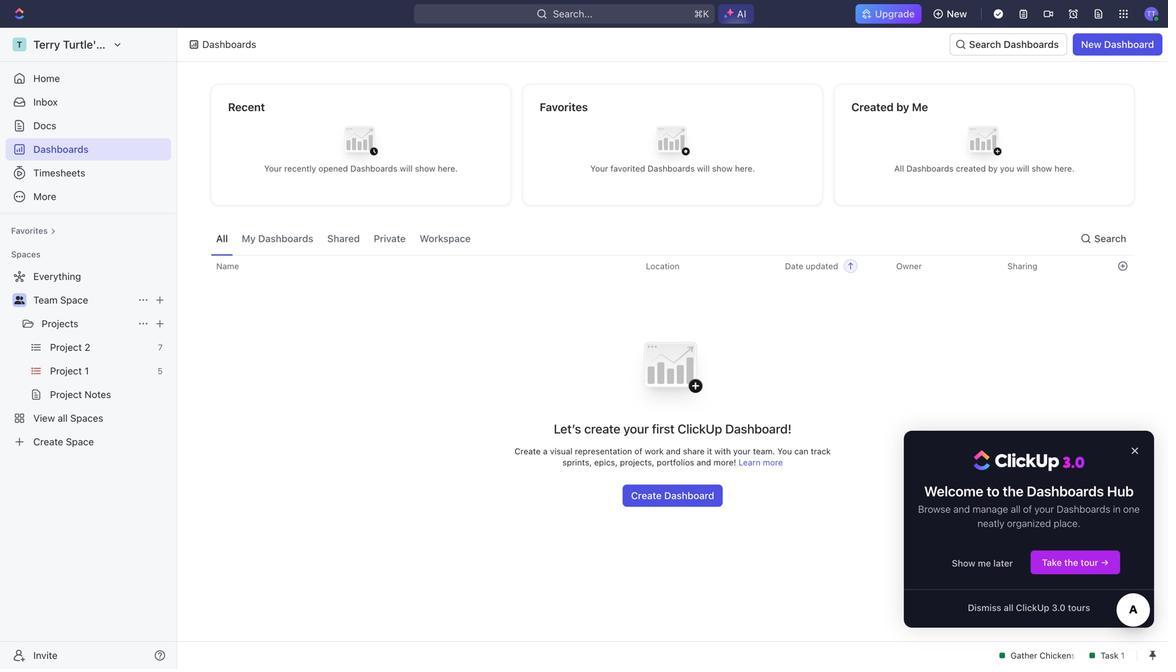 Task type: locate. For each thing, give the bounding box(es) containing it.
all inside welcome to the dashboards hub browse and manage all of your dashboards in one neatly organized place.
[[1011, 504, 1021, 515]]

2 horizontal spatial will
[[1017, 164, 1030, 174]]

0 vertical spatial clickup
[[678, 422, 722, 437]]

all inside button
[[1004, 603, 1014, 613]]

your up "learn"
[[733, 447, 751, 457]]

here.
[[438, 164, 458, 174], [735, 164, 755, 174], [1055, 164, 1075, 174]]

1 vertical spatial new
[[1081, 39, 1102, 50]]

2 show from the left
[[712, 164, 733, 174]]

create inside 'sidebar' navigation
[[33, 436, 63, 448]]

your
[[264, 164, 282, 174], [591, 164, 608, 174]]

1 horizontal spatial favorites
[[540, 100, 588, 114]]

updated
[[806, 261, 839, 271]]

0 vertical spatial dashboard
[[1104, 39, 1154, 50]]

2 your from the left
[[591, 164, 608, 174]]

user group image
[[14, 296, 25, 305]]

project inside project 2 link
[[50, 342, 82, 353]]

clickup up share
[[678, 422, 722, 437]]

1 your from the left
[[264, 164, 282, 174]]

create inside create a visual representation of work and share it with your team. you can track sprints, epics, projects, portfolios and more!
[[515, 447, 541, 457]]

all down created by me on the right of page
[[895, 164, 904, 174]]

space down everything link
[[60, 295, 88, 306]]

take the tour → button
[[1030, 551, 1121, 576]]

your favorited dashboards will show here.
[[591, 164, 755, 174]]

1 vertical spatial dashboard
[[664, 490, 715, 502]]

representation
[[575, 447, 632, 457]]

tree
[[6, 266, 171, 453]]

home link
[[6, 67, 171, 90]]

1 vertical spatial your
[[733, 447, 751, 457]]

docs link
[[6, 115, 171, 137]]

no created by me dashboards image
[[957, 116, 1012, 171]]

learn more
[[739, 458, 783, 468]]

view
[[33, 413, 55, 424]]

0 vertical spatial all
[[58, 413, 68, 424]]

1 horizontal spatial will
[[697, 164, 710, 174]]

1 horizontal spatial create
[[515, 447, 541, 457]]

1 horizontal spatial all
[[895, 164, 904, 174]]

create inside button
[[631, 490, 662, 502]]

name
[[216, 261, 239, 271]]

no favorited dashboards image
[[645, 116, 701, 171]]

all up organized
[[1011, 504, 1021, 515]]

let's create your first clickup dashboard! table
[[211, 255, 1135, 507]]

spaces up create space link
[[70, 413, 103, 424]]

the
[[1003, 483, 1024, 500], [1065, 558, 1079, 568]]

1 horizontal spatial your
[[591, 164, 608, 174]]

can
[[795, 447, 809, 457]]

all left my
[[216, 233, 228, 244]]

2 horizontal spatial and
[[954, 504, 970, 515]]

show right "no recent dashboards" image
[[415, 164, 436, 174]]

1 horizontal spatial dashboard
[[1104, 39, 1154, 50]]

my
[[242, 233, 256, 244]]

workspace inside 'sidebar' navigation
[[105, 38, 162, 51]]

your inside welcome to the dashboards hub browse and manage all of your dashboards in one neatly organized place.
[[1035, 504, 1054, 515]]

of up organized
[[1023, 504, 1032, 515]]

dashboard down tt dropdown button
[[1104, 39, 1154, 50]]

1 horizontal spatial and
[[697, 458, 711, 468]]

0 vertical spatial and
[[666, 447, 681, 457]]

0 vertical spatial by
[[897, 100, 910, 114]]

shared button
[[322, 223, 366, 255]]

2 will from the left
[[697, 164, 710, 174]]

workspace right the private
[[420, 233, 471, 244]]

0 horizontal spatial by
[[897, 100, 910, 114]]

by left you
[[989, 164, 998, 174]]

all right view
[[58, 413, 68, 424]]

create down view
[[33, 436, 63, 448]]

show right no favorited dashboards image
[[712, 164, 733, 174]]

dashboard inside new dashboard button
[[1104, 39, 1154, 50]]

2 horizontal spatial here.
[[1055, 164, 1075, 174]]

timesheets link
[[6, 162, 171, 184]]

3 show from the left
[[1032, 164, 1053, 174]]

dashboard
[[1104, 39, 1154, 50], [664, 490, 715, 502]]

place.
[[1054, 518, 1081, 529]]

of inside welcome to the dashboards hub browse and manage all of your dashboards in one neatly organized place.
[[1023, 504, 1032, 515]]

1 horizontal spatial search
[[1095, 233, 1127, 244]]

space
[[60, 295, 88, 306], [66, 436, 94, 448]]

create left a in the bottom of the page
[[515, 447, 541, 457]]

sprints,
[[563, 458, 592, 468]]

0 vertical spatial project
[[50, 342, 82, 353]]

all inside button
[[216, 233, 228, 244]]

1 horizontal spatial the
[[1065, 558, 1079, 568]]

0 horizontal spatial show
[[415, 164, 436, 174]]

space for create space
[[66, 436, 94, 448]]

1 vertical spatial clickup
[[1016, 603, 1050, 613]]

1 vertical spatial all
[[1011, 504, 1021, 515]]

show me later
[[952, 559, 1013, 569]]

0 horizontal spatial favorites
[[11, 226, 48, 236]]

your for favorites
[[591, 164, 608, 174]]

⌘k
[[694, 8, 709, 19]]

clickup left 3.0
[[1016, 603, 1050, 613]]

neatly
[[978, 518, 1005, 529]]

space down the "view all spaces" link
[[66, 436, 94, 448]]

one
[[1124, 504, 1140, 515]]

search button
[[1075, 228, 1135, 250]]

clickup
[[678, 422, 722, 437], [1016, 603, 1050, 613]]

1 horizontal spatial spaces
[[70, 413, 103, 424]]

the inside welcome to the dashboards hub browse and manage all of your dashboards in one neatly organized place.
[[1003, 483, 1024, 500]]

all inside 'sidebar' navigation
[[58, 413, 68, 424]]

timesheets
[[33, 167, 85, 179]]

show right you
[[1032, 164, 1053, 174]]

dashboard inside create dashboard button
[[664, 490, 715, 502]]

spaces down favorites 'button'
[[11, 250, 41, 259]]

0 horizontal spatial here.
[[438, 164, 458, 174]]

0 horizontal spatial create
[[33, 436, 63, 448]]

private
[[374, 233, 406, 244]]

to
[[987, 483, 1000, 500]]

first
[[652, 422, 675, 437]]

project up view all spaces
[[50, 389, 82, 401]]

1 vertical spatial space
[[66, 436, 94, 448]]

create down projects,
[[631, 490, 662, 502]]

more
[[33, 191, 56, 202]]

1 vertical spatial of
[[1023, 504, 1032, 515]]

sidebar navigation
[[0, 28, 180, 670]]

create dashboard button
[[623, 485, 723, 507]]

2 vertical spatial your
[[1035, 504, 1054, 515]]

project left 1
[[50, 365, 82, 377]]

0 horizontal spatial and
[[666, 447, 681, 457]]

tab list
[[211, 223, 476, 255]]

your
[[624, 422, 649, 437], [733, 447, 751, 457], [1035, 504, 1054, 515]]

space for team space
[[60, 295, 88, 306]]

dashboard down portfolios
[[664, 490, 715, 502]]

workspace button
[[414, 223, 476, 255]]

1 horizontal spatial of
[[1023, 504, 1032, 515]]

0 vertical spatial of
[[635, 447, 643, 457]]

1 horizontal spatial workspace
[[420, 233, 471, 244]]

your left favorited
[[591, 164, 608, 174]]

new for new
[[947, 8, 967, 19]]

0 horizontal spatial new
[[947, 8, 967, 19]]

1 horizontal spatial by
[[989, 164, 998, 174]]

search for search
[[1095, 233, 1127, 244]]

dashboard for new dashboard
[[1104, 39, 1154, 50]]

projects link
[[42, 313, 132, 335]]

your inside create a visual representation of work and share it with your team. you can track sprints, epics, projects, portfolios and more!
[[733, 447, 751, 457]]

0 horizontal spatial dashboard
[[664, 490, 715, 502]]

3 project from the top
[[50, 389, 82, 401]]

new for new dashboard
[[1081, 39, 1102, 50]]

0 vertical spatial space
[[60, 295, 88, 306]]

1 here. from the left
[[438, 164, 458, 174]]

new inside new dashboard button
[[1081, 39, 1102, 50]]

more button
[[6, 186, 171, 208]]

workspace right 'turtle's'
[[105, 38, 162, 51]]

of up projects,
[[635, 447, 643, 457]]

2 vertical spatial and
[[954, 504, 970, 515]]

you
[[1000, 164, 1015, 174]]

2 vertical spatial project
[[50, 389, 82, 401]]

0 horizontal spatial search
[[969, 39, 1001, 50]]

project left '2'
[[50, 342, 82, 353]]

1 horizontal spatial here.
[[735, 164, 755, 174]]

0 horizontal spatial the
[[1003, 483, 1024, 500]]

1 vertical spatial all
[[216, 233, 228, 244]]

row
[[211, 255, 1135, 277]]

create for create dashboard
[[631, 490, 662, 502]]

project inside project notes link
[[50, 389, 82, 401]]

create space
[[33, 436, 94, 448]]

the left the tour
[[1065, 558, 1079, 568]]

sharing
[[1008, 261, 1038, 271]]

0 horizontal spatial clickup
[[678, 422, 722, 437]]

all
[[58, 413, 68, 424], [1011, 504, 1021, 515], [1004, 603, 1014, 613]]

new inside new button
[[947, 8, 967, 19]]

turtle's
[[63, 38, 102, 51]]

0 vertical spatial workspace
[[105, 38, 162, 51]]

your left first
[[624, 422, 649, 437]]

0 vertical spatial new
[[947, 8, 967, 19]]

2 vertical spatial all
[[1004, 603, 1014, 613]]

0 horizontal spatial workspace
[[105, 38, 162, 51]]

and down it
[[697, 458, 711, 468]]

project notes
[[50, 389, 111, 401]]

0 vertical spatial spaces
[[11, 250, 41, 259]]

0 vertical spatial the
[[1003, 483, 1024, 500]]

1 vertical spatial workspace
[[420, 233, 471, 244]]

1 horizontal spatial new
[[1081, 39, 1102, 50]]

2 horizontal spatial your
[[1035, 504, 1054, 515]]

search
[[969, 39, 1001, 50], [1095, 233, 1127, 244]]

1 vertical spatial the
[[1065, 558, 1079, 568]]

me
[[912, 100, 928, 114]]

and
[[666, 447, 681, 457], [697, 458, 711, 468], [954, 504, 970, 515]]

2 horizontal spatial create
[[631, 490, 662, 502]]

location
[[646, 261, 680, 271]]

workspace
[[105, 38, 162, 51], [420, 233, 471, 244]]

3 here. from the left
[[1055, 164, 1075, 174]]

1 horizontal spatial your
[[733, 447, 751, 457]]

recently
[[284, 164, 316, 174]]

created
[[956, 164, 986, 174]]

1 vertical spatial search
[[1095, 233, 1127, 244]]

project inside "project 1" link
[[50, 365, 82, 377]]

0 vertical spatial your
[[624, 422, 649, 437]]

terry turtle's workspace
[[33, 38, 162, 51]]

create for create space
[[33, 436, 63, 448]]

0 vertical spatial all
[[895, 164, 904, 174]]

favorites
[[540, 100, 588, 114], [11, 226, 48, 236]]

1 horizontal spatial show
[[712, 164, 733, 174]]

and down welcome
[[954, 504, 970, 515]]

0 horizontal spatial your
[[264, 164, 282, 174]]

create
[[584, 422, 621, 437]]

1 vertical spatial project
[[50, 365, 82, 377]]

the right to
[[1003, 483, 1024, 500]]

spaces
[[11, 250, 41, 259], [70, 413, 103, 424]]

organized
[[1007, 518, 1051, 529]]

more
[[763, 458, 783, 468]]

0 horizontal spatial will
[[400, 164, 413, 174]]

all right dismiss
[[1004, 603, 1014, 613]]

tree containing everything
[[6, 266, 171, 453]]

show
[[952, 559, 976, 569]]

and inside welcome to the dashboards hub browse and manage all of your dashboards in one neatly organized place.
[[954, 504, 970, 515]]

dashboard for create dashboard
[[664, 490, 715, 502]]

1 vertical spatial favorites
[[11, 226, 48, 236]]

project for project 2
[[50, 342, 82, 353]]

your up organized
[[1035, 504, 1054, 515]]

more!
[[714, 458, 736, 468]]

1 horizontal spatial clickup
[[1016, 603, 1050, 613]]

0 horizontal spatial of
[[635, 447, 643, 457]]

2 project from the top
[[50, 365, 82, 377]]

3.0
[[1052, 603, 1066, 613]]

tour
[[1081, 558, 1099, 568]]

0 vertical spatial search
[[969, 39, 1001, 50]]

0 horizontal spatial all
[[216, 233, 228, 244]]

me
[[978, 559, 991, 569]]

favorited
[[611, 164, 645, 174]]

new
[[947, 8, 967, 19], [1081, 39, 1102, 50]]

recent
[[228, 100, 265, 114]]

no recent dashboards image
[[333, 116, 389, 171]]

notes
[[85, 389, 111, 401]]

2 horizontal spatial show
[[1032, 164, 1053, 174]]

your left recently
[[264, 164, 282, 174]]

1 project from the top
[[50, 342, 82, 353]]

by left me
[[897, 100, 910, 114]]

and up portfolios
[[666, 447, 681, 457]]

1 vertical spatial by
[[989, 164, 998, 174]]



Task type: describe. For each thing, give the bounding box(es) containing it.
team space
[[33, 295, 88, 306]]

search for search dashboards
[[969, 39, 1001, 50]]

my dashboards button
[[236, 223, 319, 255]]

your for create
[[733, 447, 751, 457]]

1 vertical spatial and
[[697, 458, 711, 468]]

1 will from the left
[[400, 164, 413, 174]]

later
[[994, 559, 1013, 569]]

tours
[[1068, 603, 1091, 613]]

search dashboards
[[969, 39, 1059, 50]]

opened
[[319, 164, 348, 174]]

all for all dashboards created by you will show here.
[[895, 164, 904, 174]]

favorites button
[[6, 223, 62, 239]]

t
[[17, 40, 22, 49]]

owner
[[896, 261, 922, 271]]

all for all
[[216, 233, 228, 244]]

ai
[[737, 8, 747, 19]]

upgrade
[[875, 8, 915, 19]]

tt button
[[1141, 3, 1163, 25]]

docs
[[33, 120, 56, 131]]

project for project notes
[[50, 389, 82, 401]]

with
[[715, 447, 731, 457]]

date updated
[[785, 261, 839, 271]]

welcome to the dashboards hub dialog
[[904, 431, 1154, 628]]

7
[[158, 343, 163, 353]]

favorites inside favorites 'button'
[[11, 226, 48, 236]]

track
[[811, 447, 831, 457]]

team space link
[[33, 289, 132, 312]]

and for welcome
[[954, 504, 970, 515]]

the inside button
[[1065, 558, 1079, 568]]

clickup inside button
[[1016, 603, 1050, 613]]

dismiss all clickup 3.0 tours button
[[957, 596, 1102, 620]]

all dashboards created by you will show here.
[[895, 164, 1075, 174]]

it
[[707, 447, 712, 457]]

everything link
[[6, 266, 168, 288]]

date updated button
[[777, 255, 866, 277]]

you
[[778, 447, 792, 457]]

tree inside 'sidebar' navigation
[[6, 266, 171, 453]]

→
[[1101, 558, 1109, 568]]

new dashboard button
[[1073, 33, 1163, 56]]

terry
[[33, 38, 60, 51]]

view all spaces link
[[6, 408, 168, 430]]

learn
[[739, 458, 761, 468]]

dashboards inside "link"
[[33, 144, 89, 155]]

your recently opened dashboards will show here.
[[264, 164, 458, 174]]

create a visual representation of work and share it with your team. you can track sprints, epics, projects, portfolios and more!
[[515, 447, 831, 468]]

work
[[645, 447, 664, 457]]

3 will from the left
[[1017, 164, 1030, 174]]

create space link
[[6, 431, 168, 453]]

tab list containing all
[[211, 223, 476, 255]]

take
[[1042, 558, 1062, 568]]

all button
[[211, 223, 233, 255]]

×
[[1131, 442, 1139, 458]]

portfolios
[[657, 458, 694, 468]]

dashboards link
[[6, 138, 171, 161]]

search dashboards button
[[950, 33, 1068, 56]]

manage
[[973, 504, 1009, 515]]

project 1 link
[[50, 360, 152, 383]]

0 horizontal spatial spaces
[[11, 250, 41, 259]]

take the tour →
[[1042, 558, 1109, 568]]

created by me
[[852, 100, 928, 114]]

2 here. from the left
[[735, 164, 755, 174]]

tt
[[1147, 10, 1156, 18]]

terry turtle's workspace, , element
[[13, 38, 26, 51]]

ai button
[[719, 4, 754, 24]]

dismiss all clickup 3.0 tours
[[968, 603, 1091, 613]]

shared
[[327, 233, 360, 244]]

project 2 link
[[50, 337, 152, 359]]

1 show from the left
[[415, 164, 436, 174]]

in
[[1113, 504, 1121, 515]]

no data image
[[629, 324, 717, 421]]

create dashboard
[[631, 490, 715, 502]]

private button
[[368, 223, 411, 255]]

0 horizontal spatial your
[[624, 422, 649, 437]]

let's
[[554, 422, 581, 437]]

date
[[785, 261, 804, 271]]

epics,
[[594, 458, 618, 468]]

let's create your first clickup dashboard! row
[[211, 324, 1135, 507]]

create for create a visual representation of work and share it with your team. you can track sprints, epics, projects, portfolios and more!
[[515, 447, 541, 457]]

all for clickup
[[1004, 603, 1014, 613]]

1 vertical spatial spaces
[[70, 413, 103, 424]]

0 vertical spatial favorites
[[540, 100, 588, 114]]

learn more link
[[739, 458, 783, 468]]

upgrade link
[[856, 4, 922, 24]]

created
[[852, 100, 894, 114]]

project 2
[[50, 342, 90, 353]]

new dashboard
[[1081, 39, 1154, 50]]

inbox
[[33, 96, 58, 108]]

view all spaces
[[33, 413, 103, 424]]

workspace inside button
[[420, 233, 471, 244]]

× button
[[1131, 442, 1139, 458]]

hub
[[1107, 483, 1134, 500]]

your for welcome
[[1035, 504, 1054, 515]]

team.
[[753, 447, 775, 457]]

clickup inside row
[[678, 422, 722, 437]]

my dashboards
[[242, 233, 313, 244]]

and for create
[[666, 447, 681, 457]]

2
[[85, 342, 90, 353]]

let's create your first clickup dashboard!
[[554, 422, 792, 437]]

row containing name
[[211, 255, 1135, 277]]

of inside create a visual representation of work and share it with your team. you can track sprints, epics, projects, portfolios and more!
[[635, 447, 643, 457]]

all for spaces
[[58, 413, 68, 424]]

1
[[85, 365, 89, 377]]

browse
[[918, 504, 951, 515]]

a
[[543, 447, 548, 457]]

5
[[158, 367, 163, 376]]

welcome
[[925, 483, 984, 500]]

show me later button
[[941, 552, 1024, 576]]

project for project 1
[[50, 365, 82, 377]]

your for recent
[[264, 164, 282, 174]]

dashboard!
[[725, 422, 792, 437]]



Task type: vqa. For each thing, say whether or not it's contained in the screenshot.


